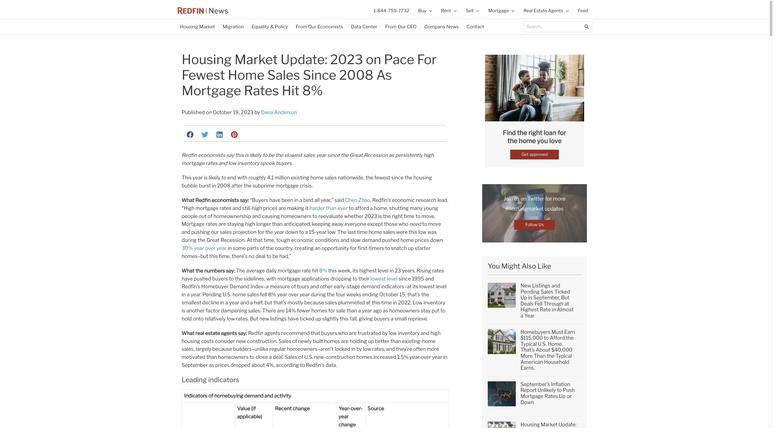 Task type: vqa. For each thing, say whether or not it's contained in the screenshot.
homebuying
yes



Task type: describe. For each thing, give the bounding box(es) containing it.
the down homes–but
[[196, 268, 203, 274]]

move
[[428, 221, 441, 227]]

this
[[182, 175, 192, 181]]

to right according
[[300, 362, 305, 368]]

company news
[[424, 24, 459, 29]]

the down other
[[327, 292, 335, 298]]

redfin's inside since 1995 and redfin's homebuyer demand index–a measure of tours and other early-stage demand indicators–at its lowest level in a year. pending u.s. home sales fell 8% year over year during the four weeks ending october 15; that's the smallest decline in a year and a half, but that's mostly because sales plummeted at this time in 2022. low inventory is another factor dampening sales: there are 14% fewer homes for sale than a year ago as homeowners stay put to hold onto relatively low rates. but new listings have ticked up slightly this fall, giving buyers a small reprieve.
[[182, 284, 200, 290]]

real
[[196, 330, 204, 336]]

year
[[524, 313, 535, 319]]

a left bind
[[300, 197, 302, 203]]

indicators of homebuying demand and activity
[[184, 393, 291, 399]]

844-
[[377, 8, 388, 13]]

low left the rates,
[[363, 346, 371, 352]]

rates inside 'housing market update:  2023 on pace for fewest home sales since 2008 as mortgage rates hit 8%'
[[244, 83, 279, 99]]

home down were
[[401, 237, 414, 243]]

harder
[[310, 205, 325, 211]]

homeowners inside since 1995 and redfin's homebuyer demand index–a measure of tours and other early-stage demand indicators–at its lowest level in a year. pending u.s. home sales fell 8% year over year during the four weeks ending october 15; that's the smallest decline in a year and a half, but that's mostly because sales plummeted at this time in 2022. low inventory is another factor dampening sales: there are 14% fewer homes for sale than a year ago as homeowners stay put to hold onto relatively low rates. but new listings have ticked up slightly this fall, giving buyers a small reprieve.
[[389, 308, 420, 314]]

housing inside this year is likely to end with roughly 4.1 million existing home sales nationwide, the fewest since the housing bubble burst in 2008 after the subprime mortgage crisis.
[[414, 175, 432, 181]]

demand inside to move and pushing our sales projection for the year down to a 15-year low. the last time home sales were this low was during the great recession. at that time, tough economic conditions and slow demand pushed home prices down 30% year over year
[[362, 237, 381, 243]]

right inside to afford a home, shutting many young people out of homeownership and causing homeowners to reevaluate whether 2023 is the right time to move. mortgage rates are staying high longer than anticipated, keeping away everyone except those who
[[392, 213, 403, 219]]

us
[[514, 196, 520, 202]]

migration
[[223, 24, 244, 29]]

low up better at the bottom of the page
[[389, 330, 397, 336]]

data
[[351, 24, 361, 29]]

estate
[[534, 8, 547, 13]]

recommend
[[281, 330, 310, 336]]

redfin for redfin economists say this is likely to be the slowest sales year since the great recession as persistently high mortgage rates and low inventory spook buyers.
[[182, 152, 197, 158]]

increased
[[373, 354, 396, 360]]

(if
[[251, 406, 256, 411]]

this year is likely to end with roughly 4.1 million existing home sales nationwide, the fewest since the housing bubble burst in 2008 after the subprime mortgage crisis.
[[182, 175, 432, 189]]

30%
[[182, 245, 193, 251]]

the up household
[[547, 353, 555, 359]]

that inside to move and pushing our sales projection for the year down to a 15-year low. the last time home sales were this low was during the great recession. at that time, tough economic conditions and slow demand pushed home prices down 30% year over year
[[253, 237, 263, 243]]

sales up the "half," at left bottom
[[247, 292, 259, 298]]

the down longer
[[265, 229, 273, 235]]

update: for 2023
[[281, 52, 327, 68]]

than up they're
[[391, 338, 401, 344]]

index–a
[[251, 284, 269, 290]]

four
[[336, 292, 345, 298]]

to up stage
[[353, 276, 357, 282]]

say
[[226, 152, 234, 158]]

what real estate agents say:
[[182, 330, 248, 336]]

time inside to afford a home, shutting many young people out of homeownership and causing homeowners to reevaluate whether 2023 is the right time to move. mortgage rates are staying high longer than anticipated, keeping away everyone except those who
[[404, 213, 415, 219]]

rates inside 'redfin economists say this is likely to be the slowest sales year since the great recession as persistently high mortgage rates and low inventory spook buyers.'
[[206, 160, 218, 166]]

lead.
[[437, 197, 448, 203]]

the right after on the top left of the page
[[244, 183, 252, 189]]

to down builders–unlike
[[250, 354, 254, 360]]

from our ceo
[[385, 24, 417, 29]]

1 vertical spatial homes
[[324, 338, 340, 344]]

1 vertical spatial 2023
[[241, 110, 253, 115]]

is inside since 1995 and redfin's homebuyer demand index–a measure of tours and other early-stage demand indicators–at its lowest level in a year. pending u.s. home sales fell 8% year over year during the four weeks ending october 15; that's the smallest decline in a year and a half, but that's mostly because sales plummeted at this time in 2022. low inventory is another factor dampening sales: there are 14% fewer homes for sale than a year ago as homeowners stay put to hold onto relatively low rates. but new listings have ticked up slightly this fall, giving buyers a small reprieve.
[[182, 308, 185, 314]]

and up the sales:
[[240, 300, 249, 306]]

find
[[503, 129, 516, 137]]

home inside redfin agents recommend that buyers who are frustrated by low inventory and high housing costs consider new construction. sales of newly built homes are holding up better than existing-home sales, largely because builders–unlike regular homeowners–aren't locked in by low rates, and they're often more motivated than homeowners to close a deal. sales of u.s. new-construction homes increased 1.5% year over year in september as prices dropped about 4%, according to redfin's data.
[[422, 338, 436, 344]]

a left "small"
[[391, 316, 394, 322]]

this inside 'redfin economists say this is likely to be the slowest sales year since the great recession as persistently high mortgage rates and low inventory spook buyers.'
[[235, 152, 244, 158]]

buyers inside this week, its highest level in 23 years. rising rates have pushed buyers to the sidelines, with mortgage applications dropping to their
[[212, 276, 228, 282]]

2023 inside to afford a home, shutting many young people out of homeownership and causing homeowners to reevaluate whether 2023 is the right time to move. mortgage rates are staying high longer than anticipated, keeping away everyone except those who
[[365, 213, 377, 219]]

sales down the four
[[325, 300, 337, 306]]

shutting
[[389, 205, 409, 211]]

2 vertical spatial by
[[357, 346, 362, 352]]

staying
[[227, 221, 244, 227]]

of right indicators on the bottom left
[[208, 393, 213, 399]]

company
[[424, 24, 445, 29]]

agents inside redfin agents recommend that buyers who are frustrated by low inventory and high housing costs consider new construction. sales of newly built homes are holding up better than existing-home sales, largely because builders–unlike regular homeowners–aren't locked in by low rates, and they're often more motivated than homeowners to close a deal. sales of u.s. new-construction homes increased 1.5% year over year in september as prices dropped about 4%, according to redfin's data.
[[264, 330, 280, 336]]

and inside 'redfin economists say this is likely to be the slowest sales year since the great recession as persistently high mortgage rates and low inventory spook buyers.'
[[219, 160, 227, 166]]

mortgage inside to afford a home, shutting many young people out of homeownership and causing homeowners to reevaluate whether 2023 is the right time to move. mortgage rates are staying high longer than anticipated, keeping away everyone except those who
[[182, 221, 205, 227]]

the left fewest
[[366, 175, 373, 181]]

8% link
[[319, 268, 327, 274]]

say: for numbers
[[226, 268, 235, 274]]

search image
[[585, 24, 589, 29]]

for inside since 1995 and redfin's homebuyer demand index–a measure of tours and other early-stage demand indicators–at its lowest level in a year. pending u.s. home sales fell 8% year over year during the four weeks ending october 15; that's the smallest decline in a year and a half, but that's mostly because sales plummeted at this time in 2022. low inventory is another factor dampening sales: there are 14% fewer homes for sale than a year ago as homeowners stay put to hold onto relatively low rates. but new listings have ticked up slightly this fall, giving buyers a small reprieve.
[[328, 308, 335, 314]]

a inside to afford a home, shutting many young people out of homeownership and causing homeowners to reevaluate whether 2023 is the right time to move. mortgage rates are staying high longer than anticipated, keeping away everyone except those who
[[370, 205, 373, 211]]

find the right loan for the home you love
[[503, 129, 566, 145]]

as inside since 1995 and redfin's homebuyer demand index–a measure of tours and other early-stage demand indicators–at its lowest level in a year. pending u.s. home sales fell 8% year over year during the four weeks ending october 15; that's the smallest decline in a year and a half, but that's mostly because sales plummeted at this time in 2022. low inventory is another factor dampening sales: there are 14% fewer homes for sale than a year ago as homeowners stay put to hold onto relatively low rates. but new listings have ticked up slightly this fall, giving buyers a small reprieve.
[[383, 308, 388, 314]]

newly
[[298, 338, 312, 344]]

0 vertical spatial down
[[285, 229, 298, 235]]

october inside since 1995 and redfin's homebuyer demand index–a measure of tours and other early-stage demand indicators–at its lowest level in a year. pending u.s. home sales fell 8% year over year during the four weeks ending october 15; that's the smallest decline in a year and a half, but that's mostly because sales plummeted at this time in 2022. low inventory is another factor dampening sales: there are 14% fewer homes for sale than a year ago as homeowners stay put to hold onto relatively low rates. but new listings have ticked up slightly this fall, giving buyers a small reprieve.
[[379, 292, 399, 298]]

country,
[[275, 245, 294, 251]]

mortgage down "had.""
[[278, 268, 301, 274]]

1995
[[412, 276, 424, 282]]

leading indicators
[[182, 376, 239, 384]]

2 horizontal spatial by
[[382, 330, 388, 336]]

1 vertical spatial the
[[236, 268, 245, 274]]

inventory inside 'redfin economists say this is likely to be the slowest sales year since the great recession as persistently high mortgage rates and low inventory spook buyers.'
[[237, 160, 259, 166]]

this inside to move and pushing our sales projection for the year down to a 15-year low. the last time home sales were this low was during the great recession. at that time, tough economic conditions and slow demand pushed home prices down 30% year over year
[[409, 229, 417, 235]]

week,
[[338, 268, 352, 274]]

from our economists link
[[292, 20, 347, 33]]

0 vertical spatial that's
[[407, 292, 420, 298]]

sales inside new listings and pending sales ticked up in september, but deals fell through at highest rate in almost a year
[[541, 289, 553, 295]]

level inside since 1995 and redfin's homebuyer demand index–a measure of tours and other early-stage demand indicators–at its lowest level in a year. pending u.s. home sales fell 8% year over year during the four weeks ending october 15; that's the smallest decline in a year and a half, but that's mostly because sales plummeted at this time in 2022. low inventory is another factor dampening sales: there are 14% fewer homes for sale than a year ago as homeowners stay put to hold onto relatively low rates. but new listings have ticked up slightly this fall, giving buyers a small reprieve.
[[436, 284, 447, 290]]

creating
[[295, 245, 314, 251]]

deal
[[256, 253, 265, 259]]

people
[[182, 213, 198, 219]]

to down harder
[[313, 213, 317, 219]]

hit
[[282, 83, 300, 99]]

redfin's inside redfin agents recommend that buyers who are frustrated by low inventory and high housing costs consider new construction. sales of newly built homes are holding up better than existing-home sales, largely because builders–unlike regular homeowners–aren't locked in by low rates, and they're often more motivated than homeowners to close a deal. sales of u.s. new-construction homes increased 1.5% year over year in september as prices dropped about 4%, according to redfin's data.
[[306, 362, 325, 368]]

0 horizontal spatial that's
[[273, 300, 286, 306]]

and up increased
[[386, 346, 395, 352]]

company news link
[[420, 20, 463, 33]]

rising
[[417, 268, 431, 274]]

value
[[237, 406, 250, 411]]

after
[[231, 183, 243, 189]]

than down largely at the left of page
[[206, 354, 217, 360]]

what for what redfin economists say:
[[182, 197, 194, 203]]

sales inside 'redfin economists say this is likely to be the slowest sales year since the great recession as persistently high mortgage rates and low inventory spook buyers.'
[[303, 152, 315, 158]]

or
[[567, 393, 572, 399]]

tough
[[276, 237, 290, 243]]

share on facebook image
[[187, 131, 194, 138]]

this week, its highest level in 23 years. rising rates have pushed buyers to the sidelines, with mortgage applications dropping to their
[[182, 268, 444, 282]]

the down find
[[508, 137, 518, 145]]

1 vertical spatial economists
[[212, 197, 239, 203]]

a up dampening
[[225, 300, 228, 306]]

1 vertical spatial typical
[[556, 353, 572, 359]]

said
[[335, 197, 344, 203]]

0 horizontal spatial change
[[293, 406, 310, 411]]

often
[[413, 346, 426, 352]]

are up the locked on the left bottom
[[341, 338, 349, 344]]

been
[[282, 197, 293, 203]]

equality & policy link
[[248, 20, 292, 33]]

0 horizontal spatial lowest
[[370, 276, 386, 282]]

might
[[501, 262, 520, 270]]

of down the recommend
[[292, 338, 297, 344]]

redfin real estate news image
[[176, 5, 229, 16]]

and down last
[[341, 237, 349, 243]]

smallest
[[182, 300, 201, 306]]

housing for housing market
[[180, 24, 198, 29]]

to right deal
[[267, 253, 271, 259]]

sales up recession.
[[220, 229, 232, 235]]

indicators
[[208, 376, 239, 384]]

this down the sale
[[340, 316, 349, 322]]

mortgage inside september's inflation report unlikely to push mortgage rates up or down
[[521, 393, 543, 399]]

to down anticipated,
[[299, 229, 304, 235]]

than inside since 1995 and redfin's homebuyer demand index–a measure of tours and other early-stage demand indicators–at its lowest level in a year. pending u.s. home sales fell 8% year over year during the four weeks ending october 15; that's the smallest decline in a year and a half, but that's mostly because sales plummeted at this time in 2022. low inventory is another factor dampening sales: there are 14% fewer homes for sale than a year ago as homeowners stay put to hold onto relatively low rates. but new listings have ticked up slightly this fall, giving buyers a small reprieve.
[[347, 308, 357, 314]]

to down move.
[[422, 221, 427, 227]]

migration link
[[219, 20, 248, 33]]

the inside to afford a home, shutting many young people out of homeownership and causing homeowners to reevaluate whether 2023 is the right time to move. mortgage rates are staying high longer than anticipated, keeping away everyone except those who
[[383, 213, 391, 219]]

from for from our economists
[[296, 24, 307, 29]]

the up low
[[421, 292, 429, 298]]

demand inside since 1995 and redfin's homebuyer demand index–a measure of tours and other early-stage demand indicators–at its lowest level in a year. pending u.s. home sales fell 8% year over year during the four weeks ending october 15; that's the smallest decline in a year and a half, but that's mostly because sales plummeted at this time in 2022. low inventory is another factor dampening sales: there are 14% fewer homes for sale than a year ago as homeowners stay put to hold onto relatively low rates. but new listings have ticked up slightly this fall, giving buyers a small reprieve.
[[361, 284, 380, 290]]

1 vertical spatial level
[[387, 276, 398, 282]]

still-
[[242, 205, 252, 211]]

need
[[409, 221, 421, 227]]

pending inside since 1995 and redfin's homebuyer demand index–a measure of tours and other early-stage demand indicators–at its lowest level in a year. pending u.s. home sales fell 8% year over year during the four weeks ending october 15; that's the smallest decline in a year and a half, but that's mostly because sales plummeted at this time in 2022. low inventory is another factor dampening sales: there are 14% fewer homes for sale than a year ago as homeowners stay put to hold onto relatively low rates. but new listings have ticked up slightly this fall, giving buyers a small reprieve.
[[202, 292, 222, 298]]

keeping
[[312, 221, 331, 227]]

and down "rising"
[[425, 276, 434, 282]]

it
[[305, 205, 309, 211]]

our for economists
[[308, 24, 316, 29]]

sales inside this year is likely to end with roughly 4.1 million existing home sales nationwide, the fewest since the housing bubble burst in 2008 after the subprime mortgage crisis.
[[325, 175, 337, 181]]

and left pushing
[[182, 229, 190, 235]]

applications
[[301, 276, 330, 282]]

who inside redfin agents recommend that buyers who are frustrated by low inventory and high housing costs consider new construction. sales of newly built homes are holding up better than existing-home sales, largely because builders–unlike regular homeowners–aren't locked in by low rates, and they're often more motivated than homeowners to close a deal. sales of u.s. new-construction homes increased 1.5% year over year in september as prices dropped about 4%, according to redfin's data.
[[338, 330, 348, 336]]

spook
[[260, 160, 275, 166]]

up inside since 1995 and redfin's homebuyer demand index–a measure of tours and other early-stage demand indicators–at its lowest level in a year. pending u.s. home sales fell 8% year over year during the four weeks ending october 15; that's the smallest decline in a year and a half, but that's mostly because sales plummeted at this time in 2022. low inventory is another factor dampening sales: there are 14% fewer homes for sale than a year ago as homeowners stay put to hold onto relatively low rates. but new listings have ticked up slightly this fall, giving buyers a small reprieve.
[[315, 316, 321, 322]]

up inside in some parts of the country, creating an opportunity for first-timers to snatch up starter homes–but this time, there's no deal to be had."
[[408, 245, 414, 251]]

2 vertical spatial say:
[[238, 330, 247, 336]]

stay
[[421, 308, 431, 314]]

the up nationwide,
[[341, 152, 349, 158]]

home down except
[[369, 229, 382, 235]]

center
[[362, 24, 377, 29]]

some
[[233, 245, 246, 251]]

14%
[[286, 308, 296, 314]]

prices inside to move and pushing our sales projection for the year down to a 15-year low. the last time home sales were this low was during the great recession. at that time, tough economic conditions and slow demand pushed home prices down 30% year over year
[[415, 237, 429, 243]]

more inside redfin agents recommend that buyers who are frustrated by low inventory and high housing costs consider new construction. sales of newly built homes are holding up better than existing-home sales, largely because builders–unlike regular homeowners–aren't locked in by low rates, and they're often more motivated than homeowners to close a deal. sales of u.s. new-construction homes increased 1.5% year over year in september as prices dropped about 4%, according to redfin's data.
[[427, 346, 439, 352]]

1 horizontal spatial have
[[269, 197, 281, 203]]

recent
[[275, 406, 292, 411]]

say: for economists
[[240, 197, 249, 203]]

buyers inside since 1995 and redfin's homebuyer demand index–a measure of tours and other early-stage demand indicators–at its lowest level in a year. pending u.s. home sales fell 8% year over year during the four weeks ending october 15; that's the smallest decline in a year and a half, but that's mostly because sales plummeted at this time in 2022. low inventory is another factor dampening sales: there are 14% fewer homes for sale than a year ago as homeowners stay put to hold onto relatively low rates. but new listings have ticked up slightly this fall, giving buyers a small reprieve.
[[374, 316, 390, 322]]

a inside to move and pushing our sales projection for the year down to a 15-year low. the last time home sales were this low was during the great recession. at that time, tough economic conditions and slow demand pushed home prices down 30% year over year
[[305, 229, 308, 235]]

unlikely
[[538, 387, 556, 393]]

afford
[[550, 335, 565, 341]]

to right timers
[[385, 245, 390, 251]]

is inside this year is likely to end with roughly 4.1 million existing home sales nationwide, the fewest since the housing bubble burst in 2008 after the subprime mortgage crisis.
[[204, 175, 208, 181]]

of down homeowners–aren't
[[298, 354, 303, 360]]

small
[[395, 316, 407, 322]]

inventory inside redfin agents recommend that buyers who are frustrated by low inventory and high housing costs consider new construction. sales of newly built homes are holding up better than existing-home sales, largely because builders–unlike regular homeowners–aren't locked in by low rates, and they're often more motivated than homeowners to close a deal. sales of u.s. new-construction homes increased 1.5% year over year in september as prices dropped about 4%, according to redfin's data.
[[398, 330, 420, 336]]

existing-
[[402, 338, 422, 344]]

from for from our ceo
[[385, 24, 397, 29]]

a inside new listings and pending sales ticked up in september, but deals fell through at highest rate in almost a year
[[521, 313, 523, 319]]

over-
[[351, 406, 363, 411]]

are up "holding"
[[349, 330, 357, 336]]

at inside new listings and pending sales ticked up in september, but deals fell through at highest rate in almost a year
[[565, 301, 569, 307]]

early-
[[334, 284, 347, 290]]

to down chen
[[349, 205, 354, 211]]

2008 inside this year is likely to end with roughly 4.1 million existing home sales nationwide, the fewest since the housing bubble burst in 2008 after the subprime mortgage crisis.
[[217, 183, 230, 189]]

rates inside september's inflation report unlikely to push mortgage rates up or down
[[545, 393, 558, 399]]

year inside 'redfin economists say this is likely to be the slowest sales year since the great recession as persistently high mortgage rates and low inventory spook buyers.'
[[316, 152, 326, 158]]

its inside this week, its highest level in 23 years. rising rates have pushed buyers to the sidelines, with mortgage applications dropping to their
[[353, 268, 358, 274]]

on inside join us on twitter for more #housingmarket updates
[[521, 196, 527, 202]]

with inside this year is likely to end with roughly 4.1 million existing home sales nationwide, the fewest since the housing bubble burst in 2008 after the subprime mortgage crisis.
[[237, 175, 247, 181]]

share on linkedin image
[[217, 131, 223, 138]]

since inside this year is likely to end with roughly 4.1 million existing home sales nationwide, the fewest since the housing bubble burst in 2008 after the subprime mortgage crisis.
[[391, 175, 404, 181]]

as inside redfin agents recommend that buyers who are frustrated by low inventory and high housing costs consider new construction. sales of newly built homes are holding up better than existing-home sales, largely because builders–unlike regular homeowners–aren't locked in by low rates, and they're often more motivated than homeowners to close a deal. sales of u.s. new-construction homes increased 1.5% year over year in september as prices dropped about 4%, according to redfin's data.
[[209, 362, 214, 368]]

ever
[[338, 205, 348, 211]]

out
[[199, 213, 207, 219]]

rent
[[441, 8, 451, 13]]

low.
[[328, 229, 336, 235]]

2008 inside 'housing market update:  2023 on pace for fewest home sales since 2008 as mortgage rates hit 8%'
[[339, 67, 374, 83]]

as inside 'redfin economists say this is likely to be the slowest sales year since the great recession as persistently high mortgage rates and low inventory spook buyers.'
[[389, 152, 394, 158]]

u.s. inside redfin agents recommend that buyers who are frustrated by low inventory and high housing costs consider new construction. sales of newly built homes are holding up better than existing-home sales, largely because builders–unlike regular homeowners–aren't locked in by low rates, and they're often more motivated than homeowners to close a deal. sales of u.s. new-construction homes increased 1.5% year over year in september as prices dropped about 4%, according to redfin's data.
[[304, 354, 313, 360]]

economists
[[317, 24, 343, 29]]

projection
[[233, 229, 257, 235]]

2 vertical spatial homes
[[356, 354, 372, 360]]

change inside "year-over- year change"
[[339, 422, 356, 427]]

of inside since 1995 and redfin's homebuyer demand index–a measure of tours and other early-stage demand indicators–at its lowest level in a year. pending u.s. home sales fell 8% year over year during the four weeks ending october 15; that's the smallest decline in a year and a half, but that's mostly because sales plummeted at this time in 2022. low inventory is another factor dampening sales: there are 14% fewer homes for sale than a year ago as homeowners stay put to hold onto relatively low rates. but new listings have ticked up slightly this fall, giving buyers a small reprieve.
[[291, 284, 296, 290]]

a up giving
[[358, 308, 361, 314]]

mortgage inside this week, its highest level in 23 years. rising rates have pushed buyers to the sidelines, with mortgage applications dropping to their
[[277, 276, 300, 282]]

homebuyer
[[201, 284, 229, 290]]

the right find
[[517, 129, 527, 137]]

redfin economists say this is likely to be the slowest sales year since the great recession as persistently high mortgage rates and low inventory spook buyers.
[[182, 152, 434, 166]]

than inside to afford a home, shutting many young people out of homeownership and causing homeowners to reevaluate whether 2023 is the right time to move. mortgage rates are staying high longer than anticipated, keeping away everyone except those who
[[272, 221, 283, 227]]

sales down those
[[383, 229, 395, 235]]

mortgage inside 'housing market update:  2023 on pace for fewest home sales since 2008 as mortgage rates hit 8%'
[[182, 83, 241, 99]]

1 vertical spatial redfin
[[196, 197, 211, 203]]

mortgage inside 'redfin economists say this is likely to be the slowest sales year since the great recession as persistently high mortgage rates and low inventory spook buyers.'
[[182, 160, 205, 166]]

mortgage inside this year is likely to end with roughly 4.1 million existing home sales nationwide, the fewest since the housing bubble burst in 2008 after the subprime mortgage crisis.
[[276, 183, 299, 189]]

homebuyers
[[521, 329, 550, 335]]

homeowners inside redfin agents recommend that buyers who are frustrated by low inventory and high housing costs consider new construction. sales of newly built homes are holding up better than existing-home sales, largely because builders–unlike regular homeowners–aren't locked in by low rates, and they're often more motivated than homeowners to close a deal. sales of u.s. new-construction homes increased 1.5% year over year in september as prices dropped about 4%, according to redfin's data.
[[218, 354, 249, 360]]

home.
[[548, 341, 563, 347]]

in inside in some parts of the country, creating an opportunity for first-timers to snatch up starter homes–but this time, there's no deal to be had."
[[228, 245, 232, 251]]

everyone
[[345, 221, 366, 227]]

market for housing market update: listings tick up, bu
[[541, 422, 558, 427]]

our for ceo
[[398, 24, 406, 29]]

0 vertical spatial by
[[255, 110, 260, 115]]

pushed inside this week, its highest level in 23 years. rising rates have pushed buyers to the sidelines, with mortgage applications dropping to their
[[194, 276, 211, 282]]

another
[[187, 308, 205, 314]]

to inside this year is likely to end with roughly 4.1 million existing home sales nationwide, the fewest since the housing bubble burst in 2008 after the subprime mortgage crisis.
[[222, 175, 226, 181]]

to up demand
[[229, 276, 234, 282]]

whether
[[344, 213, 364, 219]]



Task type: locate. For each thing, give the bounding box(es) containing it.
high down put on the bottom right of the page
[[431, 330, 441, 336]]

market inside 'housing market update:  2023 on pace for fewest home sales since 2008 as mortgage rates hit 8%'
[[235, 52, 278, 68]]

to inside since 1995 and redfin's homebuyer demand index–a measure of tours and other early-stage demand indicators–at its lowest level in a year. pending u.s. home sales fell 8% year over year during the four weeks ending october 15; that's the smallest decline in a year and a half, but that's mostly because sales plummeted at this time in 2022. low inventory is another factor dampening sales: there are 14% fewer homes for sale than a year ago as homeowners stay put to hold onto relatively low rates. but new listings have ticked up slightly this fall, giving buyers a small reprieve.
[[441, 308, 445, 314]]

redfin down burst
[[196, 197, 211, 203]]

market inside housing market update: listings tick up, bu
[[541, 422, 558, 427]]

the inside to move and pushing our sales projection for the year down to a 15-year low. the last time home sales were this low was during the great recession. at that time, tough economic conditions and slow demand pushed home prices down 30% year over year
[[337, 229, 347, 235]]

1 horizontal spatial more
[[553, 196, 565, 202]]

and inside new listings and pending sales ticked up in september, but deals fell through at highest rate in almost a year
[[552, 283, 560, 289]]

at inside since 1995 and redfin's homebuyer demand index–a measure of tours and other early-stage demand indicators–at its lowest level in a year. pending u.s. home sales fell 8% year over year during the four weeks ending october 15; that's the smallest decline in a year and a half, but that's mostly because sales plummeted at this time in 2022. low inventory is another factor dampening sales: there are 14% fewer homes for sale than a year ago as homeowners stay put to hold onto relatively low rates. but new listings have ticked up slightly this fall, giving buyers a small reprieve.
[[366, 300, 371, 306]]

redfin down "share on facebook" "image"
[[182, 152, 197, 158]]

of inside to afford a home, shutting many young people out of homeownership and causing homeowners to reevaluate whether 2023 is the right time to move. mortgage rates are staying high longer than anticipated, keeping away everyone except those who
[[208, 213, 212, 219]]

$115,000
[[521, 335, 543, 341]]

have up the year.
[[182, 276, 193, 282]]

the down pushing
[[198, 237, 205, 243]]

0 vertical spatial level
[[378, 268, 389, 274]]

than
[[326, 205, 337, 211], [272, 221, 283, 227], [347, 308, 357, 314], [391, 338, 401, 344], [206, 354, 217, 360]]

the left country,
[[266, 245, 274, 251]]

0 horizontal spatial by
[[255, 110, 260, 115]]

2 horizontal spatial 2023
[[365, 213, 377, 219]]

that's right but
[[273, 300, 286, 306]]

the down earn
[[566, 335, 574, 341]]

1 vertical spatial economic
[[291, 237, 314, 243]]

and left activity
[[265, 393, 273, 399]]

housing for housing market update:  2023 on pace for fewest home sales since 2008 as mortgage rates hit 8%
[[182, 52, 232, 68]]

0 vertical spatial october
[[213, 110, 232, 115]]

dana anderson link
[[261, 110, 297, 115]]

to up "spook"
[[263, 152, 267, 158]]

but
[[265, 300, 272, 306]]

home,
[[374, 205, 388, 211]]

share on pinterest image
[[231, 131, 238, 138]]

1 vertical spatial during
[[311, 292, 326, 298]]

making
[[287, 205, 304, 211]]

better
[[375, 338, 389, 344]]

rates,
[[372, 346, 385, 352]]

Search... search field
[[523, 21, 581, 32]]

right
[[529, 129, 542, 137], [392, 213, 403, 219]]

2 vertical spatial prices
[[215, 362, 230, 368]]

up right ticked
[[315, 316, 321, 322]]

agents up consider at the left
[[221, 330, 237, 336]]

redfin inside 'redfin economists say this is likely to be the slowest sales year since the great recession as persistently high mortgage rates and low inventory spook buyers.'
[[182, 152, 197, 158]]

more
[[521, 353, 533, 359]]

1 vertical spatial u.s.
[[538, 341, 547, 347]]

2023
[[330, 52, 363, 68], [241, 110, 253, 115], [365, 213, 377, 219]]

since inside since 1995 and redfin's homebuyer demand index–a measure of tours and other early-stage demand indicators–at its lowest level in a year. pending u.s. home sales fell 8% year over year during the four weeks ending october 15; that's the smallest decline in a year and a half, but that's mostly because sales plummeted at this time in 2022. low inventory is another factor dampening sales: there are 14% fewer homes for sale than a year ago as homeowners stay put to hold onto relatively low rates. but new listings have ticked up slightly this fall, giving buyers a small reprieve.
[[399, 276, 411, 282]]

high inside , redfin's economic research lead. "high mortgage rates and still-high prices are making it
[[252, 205, 262, 211]]

housing market
[[180, 24, 215, 29]]

are
[[279, 205, 286, 211], [219, 221, 226, 227], [277, 308, 285, 314], [349, 330, 357, 336], [341, 338, 349, 344]]

2022.
[[398, 300, 412, 306]]

2 vertical spatial u.s.
[[304, 354, 313, 360]]

2008
[[339, 67, 374, 83], [217, 183, 230, 189]]

year inside "year-over- year change"
[[339, 414, 349, 419]]

0 horizontal spatial likely
[[209, 175, 220, 181]]

1 vertical spatial prices
[[415, 237, 429, 243]]

0 vertical spatial homes
[[311, 308, 327, 314]]

0 horizontal spatial typical
[[521, 341, 537, 347]]

that's up low
[[407, 292, 420, 298]]

high right persistently
[[424, 152, 434, 158]]

as right ago
[[383, 308, 388, 314]]

homes–but
[[182, 253, 208, 259]]

u.s. down homeowners–aren't
[[304, 354, 313, 360]]

1 horizontal spatial rates
[[545, 393, 558, 399]]

time, inside to move and pushing our sales projection for the year down to a 15-year low. the last time home sales were this low was during the great recession. at that time, tough economic conditions and slow demand pushed home prices down 30% year over year
[[264, 237, 275, 243]]

1 vertical spatial housing
[[182, 52, 232, 68]]

redfin's inside , redfin's economic research lead. "high mortgage rates and still-high prices are making it
[[372, 197, 391, 203]]

0 vertical spatial listings
[[532, 283, 551, 289]]

homebuying
[[214, 393, 243, 399]]

great left recession
[[350, 152, 363, 158]]

with
[[237, 175, 247, 181], [266, 276, 276, 282]]

1 horizontal spatial new
[[259, 316, 269, 322]]

rates up homeownership
[[220, 205, 231, 211]]

in inside this year is likely to end with roughly 4.1 million existing home sales nationwide, the fewest since the housing bubble burst in 2008 after the subprime mortgage crisis.
[[212, 183, 216, 189]]

say: right numbers
[[226, 268, 235, 274]]

0 vertical spatial update:
[[281, 52, 327, 68]]

over down our
[[205, 245, 215, 251]]

0 vertical spatial during
[[182, 237, 197, 243]]

0 vertical spatial new
[[259, 316, 269, 322]]

housing inside 'housing market update:  2023 on pace for fewest home sales since 2008 as mortgage rates hit 8%'
[[182, 52, 232, 68]]

rates.
[[236, 316, 249, 322]]

economists
[[198, 152, 225, 158], [212, 197, 239, 203]]

1 vertical spatial inventory
[[424, 300, 445, 306]]

1 agents from the left
[[221, 330, 237, 336]]

what down homes–but
[[182, 268, 194, 274]]

pushed up snatch
[[382, 237, 399, 243]]

feed
[[578, 8, 588, 13]]

largely
[[196, 346, 211, 352]]

are inside to afford a home, shutting many young people out of homeownership and causing homeowners to reevaluate whether 2023 is the right time to move. mortgage rates are staying high longer than anticipated, keeping away everyone except those who
[[219, 221, 226, 227]]

inflation
[[551, 381, 570, 387]]

1 horizontal spatial because
[[304, 300, 324, 306]]

buy link
[[414, 0, 437, 21]]

about
[[251, 362, 265, 368]]

for inside find the right loan for the home you love
[[558, 129, 566, 137]]

than
[[534, 353, 546, 359]]

1 vertical spatial over
[[288, 292, 299, 298]]

1 horizontal spatial prices
[[263, 205, 277, 211]]

a inside redfin agents recommend that buyers who are frustrated by low inventory and high housing costs consider new construction. sales of newly built homes are holding up better than existing-home sales, largely because builders–unlike regular homeowners–aren't locked in by low rates, and they're often more motivated than homeowners to close a deal. sales of u.s. new-construction homes increased 1.5% year over year in september as prices dropped about 4%, according to redfin's data.
[[269, 354, 272, 360]]

"buyers
[[250, 197, 268, 203]]

0 vertical spatial change
[[293, 406, 310, 411]]

what for what real estate agents say:
[[182, 330, 194, 336]]

likely inside this year is likely to end with roughly 4.1 million existing home sales nationwide, the fewest since the housing bubble burst in 2008 after the subprime mortgage crisis.
[[209, 175, 220, 181]]

0 vertical spatial market
[[199, 24, 215, 29]]

great inside to move and pushing our sales projection for the year down to a 15-year low. the last time home sales were this low was during the great recession. at that time, tough economic conditions and slow demand pushed home prices down 30% year over year
[[207, 237, 220, 243]]

housing inside redfin agents recommend that buyers who are frustrated by low inventory and high housing costs consider new construction. sales of newly built homes are holding up better than existing-home sales, largely because builders–unlike regular homeowners–aren't locked in by low rates, and they're often more motivated than homeowners to close a deal. sales of u.s. new-construction homes increased 1.5% year over year in september as prices dropped about 4%, according to redfin's data.
[[182, 338, 200, 344]]

0 horizontal spatial have
[[182, 276, 193, 282]]

2 horizontal spatial as
[[389, 152, 394, 158]]

equality
[[252, 24, 269, 29]]

earn
[[564, 329, 575, 335]]

october
[[213, 110, 232, 115], [379, 292, 399, 298]]

update: inside housing market update: listings tick up, bu
[[559, 422, 577, 427]]

economic up creating
[[291, 237, 314, 243]]

by left dana
[[255, 110, 260, 115]]

new
[[521, 283, 531, 289]]

demand up ending
[[361, 284, 380, 290]]

housing market update:  2023 on pace for fewest home sales since 2008 as mortgage rates hit 8%
[[182, 52, 437, 99]]

1 horizontal spatial change
[[339, 422, 356, 427]]

1 vertical spatial be
[[272, 253, 278, 259]]

for
[[417, 52, 437, 68]]

low inside to move and pushing our sales projection for the year down to a 15-year low. the last time home sales were this low was during the great recession. at that time, tough economic conditions and slow demand pushed home prices down 30% year over year
[[418, 229, 427, 235]]

update: for listings
[[559, 422, 577, 427]]

sale
[[336, 308, 346, 314]]

sales inside 'housing market update:  2023 on pace for fewest home sales since 2008 as mortgage rates hit 8%'
[[267, 67, 300, 83]]

buyers up homebuyer
[[212, 276, 228, 282]]

1 horizontal spatial our
[[398, 24, 406, 29]]

0 horizontal spatial the
[[236, 268, 245, 274]]

this right say
[[235, 152, 244, 158]]

redfin for redfin agents recommend that buyers who are frustrated by low inventory and high housing costs consider new construction. sales of newly built homes are holding up better than existing-home sales, largely because builders–unlike regular homeowners–aren't locked in by low rates, and they're often more motivated than homeowners to close a deal. sales of u.s. new-construction homes increased 1.5% year over year in september as prices dropped about 4%, according to redfin's data.
[[248, 330, 263, 336]]

home up crisis.
[[310, 175, 324, 181]]

1 horizontal spatial time
[[381, 300, 392, 306]]

home down demand
[[233, 292, 246, 298]]

builders–unlike
[[233, 346, 268, 352]]

the up those
[[383, 213, 391, 219]]

get approved
[[522, 152, 548, 157]]

to inside homebuyers must earn $115,000 to afford the typical u.s. home. that's about $40,000 more than the typical american household earns.
[[544, 335, 549, 341]]

u.s.
[[223, 292, 232, 298], [538, 341, 547, 347], [304, 354, 313, 360]]

that right at
[[253, 237, 263, 243]]

1 horizontal spatial but
[[561, 295, 570, 301]]

economists inside 'redfin economists say this is likely to be the slowest sales year since the great recession as persistently high mortgage rates and low inventory spook buyers.'
[[198, 152, 225, 158]]

because inside since 1995 and redfin's homebuyer demand index–a measure of tours and other early-stage demand indicators–at its lowest level in a year. pending u.s. home sales fell 8% year over year during the four weeks ending october 15; that's the smallest decline in a year and a half, but that's mostly because sales plummeted at this time in 2022. low inventory is another factor dampening sales: there are 14% fewer homes for sale than a year ago as homeowners stay put to hold onto relatively low rates. but new listings have ticked up slightly this fall, giving buyers a small reprieve.
[[304, 300, 324, 306]]

is
[[245, 152, 249, 158], [204, 175, 208, 181], [378, 213, 382, 219], [182, 308, 185, 314]]

2 horizontal spatial buyers
[[374, 316, 390, 322]]

lowest down highest
[[370, 276, 386, 282]]

1 horizontal spatial 2008
[[339, 67, 374, 83]]

new-
[[314, 354, 326, 360]]

1 horizontal spatial as
[[383, 308, 388, 314]]

the inside this week, its highest level in 23 years. rising rates have pushed buyers to the sidelines, with mortgage applications dropping to their
[[235, 276, 243, 282]]

as
[[376, 67, 392, 83]]

0 vertical spatial 8%
[[302, 83, 323, 99]]

redfin's up the year.
[[182, 284, 200, 290]]

for down longer
[[258, 229, 264, 235]]

have inside since 1995 and redfin's homebuyer demand index–a measure of tours and other early-stage demand indicators–at its lowest level in a year. pending u.s. home sales fell 8% year over year during the four weeks ending october 15; that's the smallest decline in a year and a half, but that's mostly because sales plummeted at this time in 2022. low inventory is another factor dampening sales: there are 14% fewer homes for sale than a year ago as homeowners stay put to hold onto relatively low rates. but new listings have ticked up slightly this fall, giving buyers a small reprieve.
[[288, 316, 299, 322]]

0 vertical spatial demand
[[362, 237, 381, 243]]

because down consider at the left
[[212, 346, 232, 352]]

pace
[[384, 52, 414, 68]]

0 horizontal spatial october
[[213, 110, 232, 115]]

likely inside 'redfin economists say this is likely to be the slowest sales year since the great recession as persistently high mortgage rates and low inventory spook buyers.'
[[250, 152, 262, 158]]

1 vertical spatial have
[[182, 276, 193, 282]]

update: inside 'housing market update:  2023 on pace for fewest home sales since 2008 as mortgage rates hit 8%'
[[281, 52, 327, 68]]

1-844-759-7732
[[374, 8, 409, 13]]

from our ceo link
[[381, 20, 420, 33]]

1 horizontal spatial pushed
[[382, 237, 399, 243]]

0 vertical spatial typical
[[521, 341, 537, 347]]

0 horizontal spatial up
[[521, 295, 527, 301]]

0 vertical spatial homeowners
[[281, 213, 312, 219]]

this down need
[[409, 229, 417, 235]]

1 what from the top
[[182, 197, 194, 203]]

up right snatch
[[408, 245, 414, 251]]

were
[[396, 229, 408, 235]]

agents up construction.
[[264, 330, 280, 336]]

2 vertical spatial demand
[[244, 393, 264, 399]]

who inside to afford a home, shutting many young people out of homeownership and causing homeowners to reevaluate whether 2023 is the right time to move. mortgage rates are staying high longer than anticipated, keeping away everyone except those who
[[399, 221, 408, 227]]

sell
[[466, 8, 474, 13]]

2 vertical spatial level
[[436, 284, 447, 290]]

down down was
[[430, 237, 443, 243]]

of up deal
[[260, 245, 265, 251]]

the down persistently
[[405, 175, 412, 181]]

1 vertical spatial on
[[521, 196, 527, 202]]

1 horizontal spatial that
[[311, 330, 320, 336]]

economic
[[392, 197, 415, 203], [291, 237, 314, 243]]

mortgage up out
[[196, 205, 218, 211]]

housing inside housing market update: listings tick up, bu
[[521, 422, 540, 427]]

pending inside new listings and pending sales ticked up in september, but deals fell through at highest rate in almost a year
[[521, 289, 540, 295]]

high inside to afford a home, shutting many young people out of homeownership and causing homeowners to reevaluate whether 2023 is the right time to move. mortgage rates are staying high longer than anticipated, keeping away everyone except those who
[[245, 221, 255, 227]]

0 horizontal spatial agents
[[221, 330, 237, 336]]

to up home.
[[544, 335, 549, 341]]

rates inside this week, its highest level in 23 years. rising rates have pushed buyers to the sidelines, with mortgage applications dropping to their
[[432, 268, 444, 274]]

a down ,
[[370, 205, 373, 211]]

onto
[[193, 316, 204, 322]]

listings inside housing market update: listings tick up, bu
[[521, 428, 539, 428]]

that inside redfin agents recommend that buyers who are frustrated by low inventory and high housing costs consider new construction. sales of newly built homes are holding up better than existing-home sales, largely because builders–unlike regular homeowners–aren't locked in by low rates, and they're often more motivated than homeowners to close a deal. sales of u.s. new-construction homes increased 1.5% year over year in september as prices dropped about 4%, according to redfin's data.
[[311, 330, 320, 336]]

say: up still-
[[240, 197, 249, 203]]

their
[[359, 276, 369, 282]]

housing up research at the top
[[414, 175, 432, 181]]

this inside this week, its highest level in 23 years. rising rates have pushed buyers to the sidelines, with mortgage applications dropping to their
[[328, 268, 337, 274]]

away
[[332, 221, 344, 227]]

high down "buyers
[[252, 205, 262, 211]]

1 vertical spatial more
[[427, 346, 439, 352]]

share on twitter image
[[201, 131, 208, 138]]

0 vertical spatial that
[[253, 237, 263, 243]]

2 from from the left
[[385, 24, 397, 29]]

1 vertical spatial because
[[212, 346, 232, 352]]

this down 30% year over year link
[[209, 253, 218, 259]]

roughly
[[248, 175, 266, 181]]

up down frustrated
[[368, 338, 374, 344]]

high inside redfin agents recommend that buyers who are frustrated by low inventory and high housing costs consider new construction. sales of newly built homes are holding up better than existing-home sales, largely because builders–unlike regular homeowners–aren't locked in by low rates, and they're often more motivated than homeowners to close a deal. sales of u.s. new-construction homes increased 1.5% year over year in september as prices dropped about 4%, according to redfin's data.
[[431, 330, 441, 336]]

at down ending
[[366, 300, 371, 306]]

be up "spook"
[[269, 152, 274, 158]]

because up fewer
[[304, 300, 324, 306]]

homeowners down making
[[281, 213, 312, 219]]

a left the year.
[[187, 292, 190, 298]]

its down 1995
[[413, 284, 418, 290]]

and down applications
[[310, 284, 319, 290]]

2 vertical spatial up
[[368, 338, 374, 344]]

longer
[[256, 221, 271, 227]]

is inside 'redfin economists say this is likely to be the slowest sales year since the great recession as persistently high mortgage rates and low inventory spook buyers.'
[[245, 152, 249, 158]]

redfin's
[[372, 197, 391, 203], [182, 284, 200, 290], [306, 362, 325, 368]]

housing for housing market update: listings tick up, bu
[[521, 422, 540, 427]]

u.s. down homebuyer
[[223, 292, 232, 298]]

year
[[316, 152, 326, 158], [193, 175, 203, 181], [274, 229, 284, 235], [316, 229, 327, 235], [194, 245, 204, 251], [217, 245, 227, 251], [277, 292, 287, 298], [300, 292, 310, 298], [229, 300, 239, 306], [362, 308, 372, 314], [410, 354, 420, 360], [432, 354, 442, 360], [339, 414, 349, 419]]

from our economists
[[296, 24, 343, 29]]

parts
[[247, 245, 259, 251]]

0 horizontal spatial market
[[199, 24, 215, 29]]

2 horizontal spatial over
[[421, 354, 431, 360]]

housing
[[414, 175, 432, 181], [182, 338, 200, 344]]

2 vertical spatial housing
[[521, 422, 540, 427]]

"high
[[182, 205, 194, 211]]

up inside september's inflation report unlikely to push mortgage rates up or down
[[559, 393, 566, 399]]

year.
[[191, 292, 201, 298]]

to down many
[[416, 213, 420, 219]]

other
[[320, 284, 333, 290]]

sales right slowest
[[303, 152, 315, 158]]

economists left say
[[198, 152, 225, 158]]

follow us link
[[514, 220, 555, 230]]

lowest inside since 1995 and redfin's homebuyer demand index–a measure of tours and other early-stage demand indicators–at its lowest level in a year. pending u.s. home sales fell 8% year over year during the four weeks ending october 15; that's the smallest decline in a year and a half, but that's mostly because sales plummeted at this time in 2022. low inventory is another factor dampening sales: there are 14% fewer homes for sale than a year ago as homeowners stay put to hold onto relatively low rates. but new listings have ticked up slightly this fall, giving buyers a small reprieve.
[[419, 284, 435, 290]]

2 vertical spatial redfin's
[[306, 362, 325, 368]]

0 horizontal spatial economic
[[291, 237, 314, 243]]

1 horizontal spatial up
[[559, 393, 566, 399]]

homes up the locked on the left bottom
[[324, 338, 340, 344]]

#housingmarket
[[506, 206, 544, 212]]

likely up "spook"
[[250, 152, 262, 158]]

1 from from the left
[[296, 24, 307, 29]]

prices inside redfin agents recommend that buyers who are frustrated by low inventory and high housing costs consider new construction. sales of newly built homes are holding up better than existing-home sales, largely because builders–unlike regular homeowners–aren't locked in by low rates, and they're often more motivated than homeowners to close a deal. sales of u.s. new-construction homes increased 1.5% year over year in september as prices dropped about 4%, according to redfin's data.
[[215, 362, 230, 368]]

2 vertical spatial have
[[288, 316, 299, 322]]

1 horizontal spatial over
[[288, 292, 299, 298]]

but inside since 1995 and redfin's homebuyer demand index–a measure of tours and other early-stage demand indicators–at its lowest level in a year. pending u.s. home sales fell 8% year over year during the four weeks ending october 15; that's the smallest decline in a year and a half, but that's mostly because sales plummeted at this time in 2022. low inventory is another factor dampening sales: there are 14% fewer homes for sale than a year ago as homeowners stay put to hold onto relatively low rates. but new listings have ticked up slightly this fall, giving buyers a small reprieve.
[[250, 316, 258, 322]]

its inside since 1995 and redfin's homebuyer demand index–a measure of tours and other early-stage demand indicators–at its lowest level in a year. pending u.s. home sales fell 8% year over year during the four weeks ending october 15; that's the smallest decline in a year and a half, but that's mostly because sales plummeted at this time in 2022. low inventory is another factor dampening sales: there are 14% fewer homes for sale than a year ago as homeowners stay put to hold onto relatively low rates. but new listings have ticked up slightly this fall, giving buyers a small reprieve.
[[413, 284, 418, 290]]

market for housing market update:  2023 on pace for fewest home sales since 2008 as mortgage rates hit 8%
[[235, 52, 278, 68]]

market for housing market
[[199, 24, 215, 29]]

than down plummeted
[[347, 308, 357, 314]]

0 vertical spatial 2008
[[339, 67, 374, 83]]

for inside to move and pushing our sales projection for the year down to a 15-year low. the last time home sales were this low was during the great recession. at that time, tough economic conditions and slow demand pushed home prices down 30% year over year
[[258, 229, 264, 235]]

what for what the numbers say: the average daily mortgage rate hit 8%
[[182, 268, 194, 274]]

pushed down numbers
[[194, 276, 211, 282]]

than up reevaluate
[[326, 205, 337, 211]]

relatively
[[205, 316, 226, 322]]

1 vertical spatial that's
[[273, 300, 286, 306]]

have
[[269, 197, 281, 203], [182, 276, 193, 282], [288, 316, 299, 322]]

home inside find the right loan for the home you love
[[519, 137, 536, 145]]

plummeted
[[338, 300, 365, 306]]

fell
[[260, 292, 267, 298]]

homeownership
[[214, 213, 251, 219]]

but down the sales:
[[250, 316, 258, 322]]

and up ticked on the bottom
[[552, 283, 560, 289]]

over inside redfin agents recommend that buyers who are frustrated by low inventory and high housing costs consider new construction. sales of newly built homes are holding up better than existing-home sales, largely because builders–unlike regular homeowners–aren't locked in by low rates, and they're often more motivated than homeowners to close a deal. sales of u.s. new-construction homes increased 1.5% year over year in september as prices dropped about 4%, according to redfin's data.
[[421, 354, 431, 360]]

1 horizontal spatial down
[[430, 237, 443, 243]]

more inside join us on twitter for more #housingmarket updates
[[553, 196, 565, 202]]

because
[[304, 300, 324, 306], [212, 346, 232, 352]]

factor
[[206, 308, 220, 314]]

1 vertical spatial 8%
[[319, 268, 327, 274]]

1 vertical spatial by
[[382, 330, 388, 336]]

1 vertical spatial change
[[339, 422, 356, 427]]

during inside to move and pushing our sales projection for the year down to a 15-year low. the last time home sales were this low was during the great recession. at that time, tough economic conditions and slow demand pushed home prices down 30% year over year
[[182, 237, 197, 243]]

2023 inside 'housing market update:  2023 on pace for fewest home sales since 2008 as mortgage rates hit 8%'
[[330, 52, 363, 68]]

its right week,
[[353, 268, 358, 274]]

mostly
[[288, 300, 303, 306]]

level up indicators–at
[[387, 276, 398, 282]]

home inside since 1995 and redfin's homebuyer demand index–a measure of tours and other early-stage demand indicators–at its lowest level in a year. pending u.s. home sales fell 8% year over year during the four weeks ending october 15; that's the smallest decline in a year and a half, but that's mostly because sales plummeted at this time in 2022. low inventory is another factor dampening sales: there are 14% fewer homes for sale than a year ago as homeowners stay put to hold onto relatively low rates. but new listings have ticked up slightly this fall, giving buyers a small reprieve.
[[233, 292, 246, 298]]

deals
[[521, 301, 534, 307]]

1 vertical spatial lowest
[[419, 284, 435, 290]]

fewest
[[182, 67, 225, 83]]

homes up slightly on the left bottom
[[311, 308, 327, 314]]

in inside this week, its highest level in 23 years. rising rates have pushed buyers to the sidelines, with mortgage applications dropping to their
[[390, 268, 394, 274]]

with inside this week, its highest level in 23 years. rising rates have pushed buyers to the sidelines, with mortgage applications dropping to their
[[266, 276, 276, 282]]

listings left tick
[[521, 428, 539, 428]]

great down our
[[207, 237, 220, 243]]

1 vertical spatial who
[[338, 330, 348, 336]]

8% inside since 1995 and redfin's homebuyer demand index–a measure of tours and other early-stage demand indicators–at its lowest level in a year. pending u.s. home sales fell 8% year over year during the four weeks ending october 15; that's the smallest decline in a year and a half, but that's mostly because sales plummeted at this time in 2022. low inventory is another factor dampening sales: there are 14% fewer homes for sale than a year ago as homeowners stay put to hold onto relatively low rates. but new listings have ticked up slightly this fall, giving buyers a small reprieve.
[[268, 292, 276, 298]]

1 horizontal spatial economic
[[392, 197, 415, 203]]

the up buyers.
[[276, 152, 283, 158]]

likely
[[250, 152, 262, 158], [209, 175, 220, 181]]

rates inside , redfin's economic research lead. "high mortgage rates and still-high prices are making it
[[220, 205, 231, 211]]

2 vertical spatial since
[[399, 276, 411, 282]]

ticked
[[554, 289, 570, 295]]

a left 'deal.'
[[269, 354, 272, 360]]

0 vertical spatial economic
[[392, 197, 415, 203]]

u.s. inside homebuyers must earn $115,000 to afford the typical u.s. home. that's about $40,000 more than the typical american household earns.
[[538, 341, 547, 347]]

0 vertical spatial 2023
[[330, 52, 363, 68]]

rates up dana
[[244, 83, 279, 99]]

1 our from the left
[[308, 24, 316, 29]]

pushed inside to move and pushing our sales projection for the year down to a 15-year low. the last time home sales were this low was during the great recession. at that time, tough economic conditions and slow demand pushed home prices down 30% year over year
[[382, 237, 399, 243]]

time inside to move and pushing our sales projection for the year down to a 15-year low. the last time home sales were this low was during the great recession. at that time, tough economic conditions and slow demand pushed home prices down 30% year over year
[[357, 229, 368, 235]]

15;
[[400, 292, 406, 298]]

over inside since 1995 and redfin's homebuyer demand index–a measure of tours and other early-stage demand indicators–at its lowest level in a year. pending u.s. home sales fell 8% year over year during the four weeks ending october 15; that's the smallest decline in a year and a half, but that's mostly because sales plummeted at this time in 2022. low inventory is another factor dampening sales: there are 14% fewer homes for sale than a year ago as homeowners stay put to hold onto relatively low rates. but new listings have ticked up slightly this fall, giving buyers a small reprieve.
[[288, 292, 299, 298]]

change right recent
[[293, 406, 310, 411]]

mortgage inside , redfin's economic research lead. "high mortgage rates and still-high prices are making it
[[196, 205, 218, 211]]

lowest down 1995
[[419, 284, 435, 290]]

on right the us
[[521, 196, 527, 202]]

in
[[212, 183, 216, 189], [294, 197, 298, 203], [228, 245, 232, 251], [390, 268, 394, 274], [182, 292, 186, 298], [528, 295, 532, 301], [220, 300, 224, 306], [393, 300, 397, 306], [552, 307, 556, 313], [351, 346, 355, 352], [443, 354, 447, 360]]

housing
[[180, 24, 198, 29], [182, 52, 232, 68], [521, 422, 540, 427]]

first-
[[358, 245, 369, 251]]

since inside 'redfin economists say this is likely to be the slowest sales year since the great recession as persistently high mortgage rates and low inventory spook buyers.'
[[328, 152, 340, 158]]

1 vertical spatial say:
[[226, 268, 235, 274]]

2 what from the top
[[182, 268, 194, 274]]

home inside this year is likely to end with roughly 4.1 million existing home sales nationwide, the fewest since the housing bubble burst in 2008 after the subprime mortgage crisis.
[[310, 175, 324, 181]]

to inside 'redfin economists say this is likely to be the slowest sales year since the great recession as persistently high mortgage rates and low inventory spook buyers.'
[[263, 152, 267, 158]]

1 vertical spatial as
[[383, 308, 388, 314]]

at up almost
[[565, 301, 569, 307]]

right inside find the right loan for the home you love
[[529, 129, 542, 137]]

0 horizontal spatial at
[[366, 300, 371, 306]]

this inside in some parts of the country, creating an opportunity for first-timers to snatch up starter homes–but this time, there's no deal to be had."
[[209, 253, 218, 259]]

rates inside to afford a home, shutting many young people out of homeownership and causing homeowners to reevaluate whether 2023 is the right time to move. mortgage rates are staying high longer than anticipated, keeping away everyone except those who
[[206, 221, 218, 227]]

1 vertical spatial time
[[357, 229, 368, 235]]

1 vertical spatial update:
[[559, 422, 577, 427]]

up inside new listings and pending sales ticked up in september, but deals fell through at highest rate in almost a year
[[521, 295, 527, 301]]

None search field
[[523, 21, 593, 32]]

up,
[[551, 428, 559, 428]]

change down year-
[[339, 422, 356, 427]]

up
[[521, 295, 527, 301], [559, 393, 566, 399]]

1 vertical spatial demand
[[361, 284, 380, 290]]

is inside to afford a home, shutting many young people out of homeownership and causing homeowners to reevaluate whether 2023 is the right time to move. mortgage rates are staying high longer than anticipated, keeping away everyone except those who
[[378, 213, 382, 219]]

0 horizontal spatial u.s.
[[223, 292, 232, 298]]

sales
[[267, 67, 300, 83], [541, 289, 553, 295], [279, 338, 291, 344], [285, 354, 297, 360]]

2 horizontal spatial inventory
[[424, 300, 445, 306]]

likely up burst
[[209, 175, 220, 181]]

sales:
[[248, 308, 261, 314]]

because inside redfin agents recommend that buyers who are frustrated by low inventory and high housing costs consider new construction. sales of newly built homes are holding up better than existing-home sales, largely because builders–unlike regular homeowners–aren't locked in by low rates, and they're often more motivated than homeowners to close a deal. sales of u.s. new-construction homes increased 1.5% year over year in september as prices dropped about 4%, according to redfin's data.
[[212, 346, 232, 352]]

listings inside new listings and pending sales ticked up in september, but deals fell through at highest rate in almost a year
[[532, 283, 551, 289]]

2 agents from the left
[[264, 330, 280, 336]]

home
[[519, 137, 536, 145], [310, 175, 324, 181], [369, 229, 382, 235], [401, 237, 414, 243], [233, 292, 246, 298], [422, 338, 436, 344]]

demand
[[230, 284, 249, 290]]

follow us
[[525, 222, 544, 227]]

fall,
[[350, 316, 358, 322]]

1 horizontal spatial inventory
[[398, 330, 420, 336]]

agents
[[548, 8, 563, 13]]

1 horizontal spatial agents
[[264, 330, 280, 336]]

0 vertical spatial buyers
[[212, 276, 228, 282]]

and up the existing-
[[421, 330, 430, 336]]

0 horizontal spatial buyers
[[212, 276, 228, 282]]

1 vertical spatial buyers
[[374, 316, 390, 322]]

this up ago
[[372, 300, 380, 306]]

is up hold
[[182, 308, 185, 314]]

up inside redfin agents recommend that buyers who are frustrated by low inventory and high housing costs consider new construction. sales of newly built homes are holding up better than existing-home sales, largely because builders–unlike regular homeowners–aren't locked in by low rates, and they're often more motivated than homeowners to close a deal. sales of u.s. new-construction homes increased 1.5% year over year in september as prices dropped about 4%, according to redfin's data.
[[368, 338, 374, 344]]

rates up our
[[206, 221, 218, 227]]

2 our from the left
[[398, 24, 406, 29]]

more
[[553, 196, 565, 202], [427, 346, 439, 352]]

for inside join us on twitter for more #housingmarket updates
[[545, 196, 552, 202]]

1 vertical spatial time,
[[219, 253, 231, 259]]

high
[[424, 152, 434, 158], [252, 205, 262, 211], [245, 221, 255, 227], [431, 330, 441, 336]]

sell link
[[461, 0, 484, 21]]

demand up (if
[[244, 393, 264, 399]]

0 horizontal spatial homeowners
[[218, 354, 249, 360]]

ceo
[[407, 24, 417, 29]]

and inside , redfin's economic research lead. "high mortgage rates and still-high prices are making it
[[232, 205, 241, 211]]

a left the "half," at left bottom
[[250, 300, 253, 306]]

2 vertical spatial as
[[209, 362, 214, 368]]

new inside since 1995 and redfin's homebuyer demand index–a measure of tours and other early-stage demand indicators–at its lowest level in a year. pending u.s. home sales fell 8% year over year during the four weeks ending october 15; that's the smallest decline in a year and a half, but that's mostly because sales plummeted at this time in 2022. low inventory is another factor dampening sales: there are 14% fewer homes for sale than a year ago as homeowners stay put to hold onto relatively low rates. but new listings have ticked up slightly this fall, giving buyers a small reprieve.
[[259, 316, 269, 322]]

for up love
[[558, 129, 566, 137]]

1 vertical spatial homeowners
[[389, 308, 420, 314]]

burst
[[199, 183, 211, 189]]

3 what from the top
[[182, 330, 194, 336]]

0 horizontal spatial new
[[236, 338, 246, 344]]

time up slow
[[357, 229, 368, 235]]

1 vertical spatial up
[[315, 316, 321, 322]]

8% inside 'housing market update:  2023 on pace for fewest home sales since 2008 as mortgage rates hit 8%'
[[302, 83, 323, 99]]

2 horizontal spatial prices
[[415, 237, 429, 243]]



